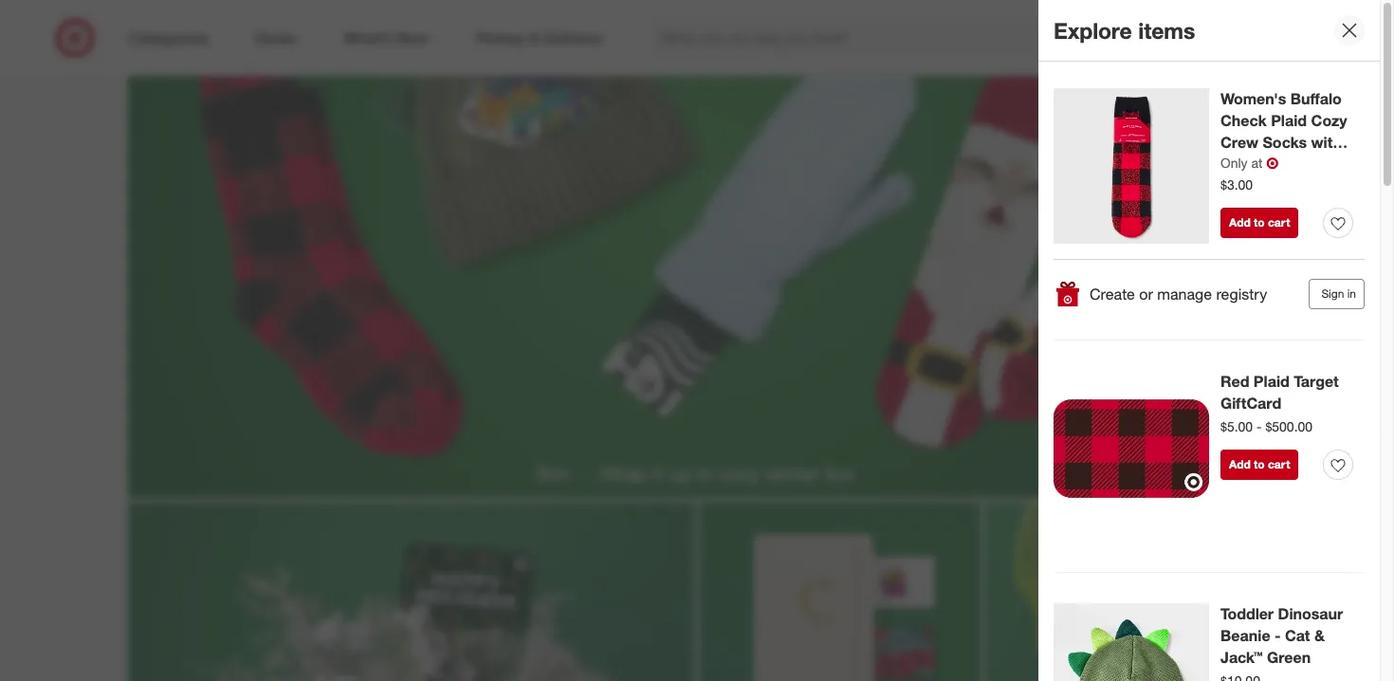 Task type: describe. For each thing, give the bounding box(es) containing it.
$5.00 - $500.00
[[1221, 418, 1313, 434]]

toddler dinosaur beanie - cat & jack™ green
[[1221, 604, 1343, 667]]

add to cart button for $5.00 - $500.00
[[1221, 450, 1299, 480]]

- inside women's buffalo check plaid cozy crew socks with gift card holder - wondershop™ red/black 4-10
[[1342, 154, 1348, 173]]

crew
[[1221, 133, 1259, 151]]

manage
[[1158, 284, 1212, 303]]

brrr. . . wrap it up in cozy winter fun.
[[536, 461, 858, 486]]

4 link
[[1301, 17, 1342, 59]]

dinosaur
[[1278, 604, 1343, 623]]

sign
[[1322, 286, 1344, 301]]

explore items dialog
[[1039, 0, 1394, 681]]

add to cart for $3.00
[[1229, 215, 1290, 230]]

women's buffalo check plaid cozy crew socks with gift card holder - wondershop™ red/black 4-10
[[1221, 89, 1348, 216]]

plaid inside 'red plaid target giftcard'
[[1254, 372, 1290, 391]]

cozy
[[1311, 111, 1348, 130]]

sign in button
[[1309, 279, 1365, 309]]

create or manage registry
[[1090, 284, 1267, 303]]

women's buffalo check plaid cozy crew socks with gift card holder - wondershop™ red/black 4-10, red plaid target giftcard $10, baby dinosaur beanie - cat & jack™ green 12-24m, dino christmas target giftcard $200, puffer mittens - a new day™ blue, starbucks gift card $15 (email delivery), women's santa cozy crew socks with gift card holder - wondershop™ red/white 4-10, santa surprise target giftcard image
[[128, 0, 1266, 498]]

4
[[1329, 20, 1334, 31]]

only at ¬
[[1221, 153, 1279, 172]]

explore
[[1054, 17, 1132, 43]]

giftcard
[[1221, 394, 1282, 412]]

explore items
[[1054, 17, 1196, 43]]

to for $5.00 - $500.00
[[1254, 457, 1265, 472]]

card
[[1251, 154, 1286, 173]]

women's buffalo check plaid cozy crew socks with gift card holder - wondershop™ red/black 4-10 link
[[1221, 88, 1354, 216]]

add to cart button for $3.00
[[1221, 208, 1299, 238]]

registry
[[1216, 284, 1267, 303]]

red plaid target giftcard image
[[1054, 371, 1209, 526]]

target
[[1294, 372, 1339, 391]]

up
[[669, 461, 692, 486]]

women's
[[1221, 89, 1287, 108]]

wrap
[[601, 461, 647, 486]]

red
[[1221, 372, 1250, 391]]

red plaid target giftcard link
[[1221, 371, 1354, 414]]

green
[[1267, 648, 1311, 667]]

only
[[1221, 154, 1248, 170]]

buffalo
[[1291, 89, 1342, 108]]

$3.00
[[1221, 176, 1253, 192]]

it
[[653, 461, 664, 486]]

in inside explore items dialog
[[1348, 286, 1356, 301]]

1 vertical spatial in
[[698, 461, 713, 486]]



Task type: locate. For each thing, give the bounding box(es) containing it.
winter
[[765, 461, 820, 486]]

$5.00
[[1221, 418, 1253, 434]]

brrr.
[[536, 461, 573, 486]]

search button
[[1108, 17, 1154, 63]]

. right brrr.
[[579, 461, 584, 486]]

add for $5.00 - $500.00
[[1229, 457, 1251, 472]]

or
[[1140, 284, 1153, 303]]

red/black
[[1221, 198, 1296, 216]]

check
[[1221, 111, 1267, 130]]

0 horizontal spatial .
[[579, 461, 584, 486]]

1 vertical spatial add to cart button
[[1221, 450, 1299, 480]]

$500.00
[[1266, 418, 1313, 434]]

0 horizontal spatial -
[[1257, 418, 1262, 434]]

plaid inside women's buffalo check plaid cozy crew socks with gift card holder - wondershop™ red/black 4-10
[[1271, 111, 1307, 130]]

1 horizontal spatial -
[[1275, 626, 1281, 645]]

to for $3.00
[[1254, 215, 1265, 230]]

1 add from the top
[[1229, 215, 1251, 230]]

1 vertical spatial add to cart
[[1229, 457, 1290, 472]]

to
[[1254, 215, 1265, 230], [1254, 457, 1265, 472]]

-
[[1342, 154, 1348, 173], [1257, 418, 1262, 434], [1275, 626, 1281, 645]]

What can we help you find? suggestions appear below search field
[[649, 17, 1121, 59]]

. left wrap
[[590, 461, 596, 486]]

plaid up giftcard
[[1254, 372, 1290, 391]]

jack™
[[1221, 648, 1263, 667]]

0 vertical spatial plaid
[[1271, 111, 1307, 130]]

gift
[[1221, 154, 1247, 173]]

sign in
[[1322, 286, 1356, 301]]

1 to from the top
[[1254, 215, 1265, 230]]

brrr. . . wrap it up in cozy winter fun. button
[[128, 0, 1266, 498]]

0 vertical spatial add to cart
[[1229, 215, 1290, 230]]

¬
[[1267, 153, 1279, 172]]

add
[[1229, 215, 1251, 230], [1229, 457, 1251, 472]]

1 vertical spatial to
[[1254, 457, 1265, 472]]

to down wondershop™
[[1254, 215, 1265, 230]]

add to cart button down the '$5.00 - $500.00'
[[1221, 450, 1299, 480]]

2 to from the top
[[1254, 457, 1265, 472]]

0 vertical spatial -
[[1342, 154, 1348, 173]]

2 add from the top
[[1229, 457, 1251, 472]]

- right holder
[[1342, 154, 1348, 173]]

- inside toddler dinosaur beanie - cat & jack™ green
[[1275, 626, 1281, 645]]

1 vertical spatial plaid
[[1254, 372, 1290, 391]]

add to cart down wondershop™
[[1229, 215, 1290, 230]]

in right sign
[[1348, 286, 1356, 301]]

add to cart for $5.00 - $500.00
[[1229, 457, 1290, 472]]

toddler
[[1221, 604, 1274, 623]]

at
[[1252, 154, 1263, 170]]

2 cart from the top
[[1268, 457, 1290, 472]]

in right up
[[698, 461, 713, 486]]

0 horizontal spatial in
[[698, 461, 713, 486]]

with
[[1311, 133, 1342, 151]]

&
[[1315, 626, 1325, 645]]

add for $3.00
[[1229, 215, 1251, 230]]

1 horizontal spatial .
[[590, 461, 596, 486]]

cart for $5.00 - $500.00
[[1268, 457, 1290, 472]]

search
[[1108, 30, 1154, 49]]

0 vertical spatial to
[[1254, 215, 1265, 230]]

in
[[1348, 286, 1356, 301], [698, 461, 713, 486]]

toddler dinosaur beanie - cat & jack™ green link
[[1221, 603, 1354, 668]]

2 . from the left
[[590, 461, 596, 486]]

0 vertical spatial add
[[1229, 215, 1251, 230]]

add to cart button down wondershop™
[[1221, 208, 1299, 238]]

red plaid target giftcard
[[1221, 372, 1339, 412]]

add down the $3.00
[[1229, 215, 1251, 230]]

cart for $3.00
[[1268, 215, 1290, 230]]

cat
[[1285, 626, 1310, 645]]

socks
[[1263, 133, 1307, 151]]

2 vertical spatial -
[[1275, 626, 1281, 645]]

to down the '$5.00 - $500.00'
[[1254, 457, 1265, 472]]

.
[[579, 461, 584, 486], [590, 461, 596, 486]]

0 vertical spatial in
[[1348, 286, 1356, 301]]

1 vertical spatial cart
[[1268, 457, 1290, 472]]

cozy
[[719, 461, 760, 486]]

1 add to cart button from the top
[[1221, 208, 1299, 238]]

toddler dinosaur beanie - cat & jack™ green image
[[1054, 603, 1209, 681], [1054, 603, 1209, 681]]

items
[[1138, 17, 1196, 43]]

cart
[[1268, 215, 1290, 230], [1268, 457, 1290, 472]]

- right $5.00
[[1257, 418, 1262, 434]]

beanie
[[1221, 626, 1271, 645]]

cart left 4-
[[1268, 215, 1290, 230]]

- left cat at the bottom right of page
[[1275, 626, 1281, 645]]

plaid up socks
[[1271, 111, 1307, 130]]

2 horizontal spatial -
[[1342, 154, 1348, 173]]

1 vertical spatial add
[[1229, 457, 1251, 472]]

add to cart
[[1229, 215, 1290, 230], [1229, 457, 1290, 472]]

2 add to cart button from the top
[[1221, 450, 1299, 480]]

1 horizontal spatial in
[[1348, 286, 1356, 301]]

fun.
[[826, 461, 858, 486]]

0 vertical spatial cart
[[1268, 215, 1290, 230]]

cart down the $500.00
[[1268, 457, 1290, 472]]

wondershop™
[[1221, 176, 1320, 195]]

create
[[1090, 284, 1135, 303]]

1 . from the left
[[579, 461, 584, 486]]

1 vertical spatial -
[[1257, 418, 1262, 434]]

add to cart down the '$5.00 - $500.00'
[[1229, 457, 1290, 472]]

4-
[[1300, 198, 1315, 216]]

10
[[1315, 198, 1331, 216]]

women's buffalo check plaid cozy crew socks with gift card holder - wondershop™ red/black 4-10 image
[[1054, 88, 1209, 244], [1054, 88, 1209, 244]]

2 add to cart from the top
[[1229, 457, 1290, 472]]

1 add to cart from the top
[[1229, 215, 1290, 230]]

add to cart button
[[1221, 208, 1299, 238], [1221, 450, 1299, 480]]

holder
[[1290, 154, 1338, 173]]

0 vertical spatial add to cart button
[[1221, 208, 1299, 238]]

1 cart from the top
[[1268, 215, 1290, 230]]

plaid
[[1271, 111, 1307, 130], [1254, 372, 1290, 391]]

add down $5.00
[[1229, 457, 1251, 472]]



Task type: vqa. For each thing, say whether or not it's contained in the screenshot.
'$20.00' at the bottom left of the page
no



